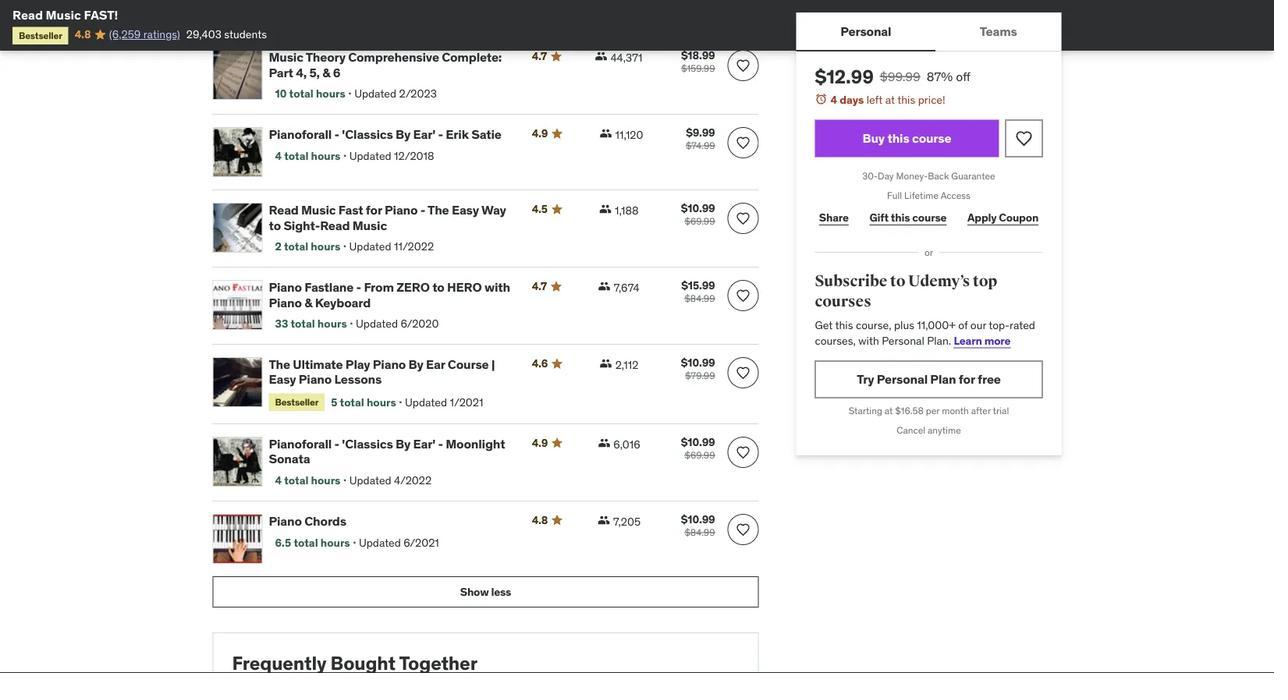 Task type: describe. For each thing, give the bounding box(es) containing it.
hours for pianoforall - 'classics by ear' - erik satie
[[311, 149, 341, 163]]

with inside piano fastlane -  from zero to hero with piano & keyboard
[[485, 280, 511, 296]]

$84.99 for piano chords
[[685, 527, 716, 539]]

$15.99
[[682, 279, 716, 293]]

music inside music theory comprehensive complete: part 4, 5, & 6
[[269, 49, 304, 65]]

fastlane
[[305, 280, 354, 296]]

- inside read music fast for piano - the easy way to sight-read music
[[421, 202, 426, 218]]

course for gift this course
[[913, 211, 947, 225]]

zero
[[397, 280, 430, 296]]

0 horizontal spatial bestseller
[[19, 29, 62, 41]]

music theory comprehensive complete: part 4, 5, & 6
[[269, 49, 502, 80]]

with inside get this course, plus 11,000+ of our top-rated courses, with personal plan.
[[859, 334, 880, 348]]

the inside read music fast for piano - the easy way to sight-read music
[[428, 202, 449, 218]]

$69.99 for read music fast for piano - the easy way to sight-read music
[[685, 216, 716, 228]]

4.7 for piano fastlane -  from zero to hero with piano & keyboard
[[532, 280, 547, 294]]

pianoforall - 'classics by ear' - erik satie link
[[269, 127, 513, 143]]

6/2020
[[401, 317, 439, 331]]

2,112
[[616, 358, 639, 372]]

plus
[[895, 318, 915, 332]]

$84.99 for piano fastlane -  from zero to hero with piano & keyboard
[[685, 293, 716, 305]]

$16.58
[[896, 405, 924, 417]]

teams
[[980, 23, 1018, 39]]

subscribe to udemy's top courses
[[815, 272, 998, 311]]

xsmall image for |
[[600, 358, 613, 370]]

share
[[820, 211, 849, 225]]

plan.
[[928, 334, 952, 348]]

lifetime
[[905, 190, 939, 202]]

music left 'fast'
[[301, 202, 336, 218]]

xsmall image for music theory comprehensive complete: part 4, 5, & 6
[[595, 50, 608, 63]]

courses
[[815, 292, 872, 311]]

starting
[[849, 405, 883, 417]]

the inside the ultimate play piano by ear course | easy piano lessons
[[269, 357, 290, 373]]

|
[[492, 357, 495, 373]]

cancel
[[897, 425, 926, 437]]

updated 2/2023
[[355, 87, 437, 101]]

11/2022
[[394, 240, 434, 254]]

hours for read music fast for piano - the easy way to sight-read music
[[311, 240, 341, 254]]

wishlist image for pianoforall - 'classics by ear' - moonlight sonata
[[736, 445, 751, 461]]

6,016
[[614, 437, 641, 452]]

music theory comprehensive complete: part 4, 5, & 6 link
[[269, 49, 513, 80]]

pianoforall - 'classics by ear' - moonlight sonata link
[[269, 436, 513, 467]]

courses,
[[815, 334, 856, 348]]

4 for pianoforall - 'classics by ear' - erik satie
[[275, 149, 282, 163]]

moonlight
[[446, 436, 505, 452]]

price!
[[919, 93, 946, 107]]

hours down the ultimate play piano by ear course | easy piano lessons
[[367, 395, 396, 409]]

buy this course
[[863, 130, 952, 146]]

by for moonlight
[[396, 436, 411, 452]]

30-
[[863, 170, 878, 182]]

updated 1/2021
[[405, 395, 484, 409]]

at inside starting at $16.58 per month after trial cancel anytime
[[885, 405, 893, 417]]

$9.99
[[686, 126, 716, 140]]

to inside piano fastlane -  from zero to hero with piano & keyboard
[[433, 280, 445, 296]]

by for erik
[[396, 127, 411, 143]]

4.9 for pianoforall - 'classics by ear' - erik satie
[[532, 127, 548, 141]]

left
[[867, 93, 883, 107]]

piano fastlane -  from zero to hero with piano & keyboard
[[269, 280, 511, 311]]

read for read music fast for piano - the easy way to sight-read music
[[269, 202, 299, 218]]

updated 6/2020
[[356, 317, 439, 331]]

pianoforall for pianoforall - 'classics by ear' - erik satie
[[269, 127, 332, 143]]

top-
[[989, 318, 1010, 332]]

xsmall image left 7,205
[[598, 514, 611, 527]]

pianoforall - 'classics by ear' - erik satie
[[269, 127, 502, 143]]

fast
[[339, 202, 363, 218]]

course
[[448, 357, 489, 373]]

read for read music fast!
[[12, 7, 43, 23]]

$10.99 for moonlight
[[681, 436, 716, 450]]

guarantee
[[952, 170, 996, 182]]

tab list containing personal
[[797, 12, 1062, 52]]

- left moonlight
[[438, 436, 443, 452]]

personal button
[[797, 12, 936, 50]]

updated 11/2022
[[349, 240, 434, 254]]

(6,259
[[109, 27, 141, 41]]

'classics for moonlight
[[342, 436, 393, 452]]

wishlist image for piano fastlane -  from zero to hero with piano & keyboard
[[736, 288, 751, 304]]

4.6
[[532, 357, 548, 371]]

buy
[[863, 130, 885, 146]]

updated 4/2022
[[350, 474, 432, 488]]

$10.99 $79.99
[[681, 356, 716, 382]]

sonata
[[269, 451, 310, 467]]

$12.99
[[815, 65, 874, 88]]

xsmall image for pianoforall - 'classics by ear' - moonlight sonata
[[598, 437, 611, 450]]

1 horizontal spatial bestseller
[[275, 396, 319, 408]]

theory
[[306, 49, 346, 65]]

wishlist image for &
[[736, 58, 751, 73]]

- left erik
[[438, 127, 443, 143]]

gift
[[870, 211, 889, 225]]

2 vertical spatial personal
[[877, 372, 928, 388]]

piano chords link
[[269, 514, 513, 530]]

$10.99 $84.99
[[681, 513, 716, 539]]

4 for pianoforall - 'classics by ear' - moonlight sonata
[[275, 474, 282, 488]]

updated for the
[[349, 240, 392, 254]]

updated for moonlight
[[350, 474, 392, 488]]

to inside read music fast for piano - the easy way to sight-read music
[[269, 217, 281, 233]]

read music fast for piano - the easy way to sight-read music
[[269, 202, 507, 233]]

total right "5"
[[340, 395, 364, 409]]

lessons
[[335, 372, 382, 388]]

4/2022
[[394, 474, 432, 488]]

$10.99 $69.99 for read music fast for piano - the easy way to sight-read music
[[681, 201, 716, 228]]

piano inside read music fast for piano - the easy way to sight-read music
[[385, 202, 418, 218]]

hero
[[447, 280, 482, 296]]

day
[[878, 170, 894, 182]]

ear' for erik
[[413, 127, 436, 143]]

$18.99 $159.99
[[682, 48, 716, 75]]

wishlist image for satie
[[736, 135, 751, 151]]

personal inside button
[[841, 23, 892, 39]]

total for piano fastlane -  from zero to hero with piano & keyboard
[[291, 317, 315, 331]]

87%
[[927, 68, 954, 84]]

money-
[[897, 170, 929, 182]]

wishlist image for |
[[736, 365, 751, 381]]

$9.99 $74.99
[[686, 126, 716, 152]]

2 total hours
[[275, 240, 341, 254]]

ear' for moonlight
[[413, 436, 436, 452]]

total for pianoforall - 'classics by ear' - moonlight sonata
[[284, 474, 309, 488]]

$74.99
[[686, 140, 716, 152]]

4.7 for music theory comprehensive complete: part 4, 5, & 6
[[532, 49, 547, 63]]

teams button
[[936, 12, 1062, 50]]

days
[[840, 93, 864, 107]]

0 vertical spatial at
[[886, 93, 896, 107]]

this for buy
[[888, 130, 910, 146]]

share button
[[815, 202, 853, 234]]



Task type: vqa. For each thing, say whether or not it's contained in the screenshot.
Coupon
yes



Task type: locate. For each thing, give the bounding box(es) containing it.
for left free
[[959, 372, 976, 388]]

0 vertical spatial by
[[396, 127, 411, 143]]

alarm image
[[815, 93, 828, 105]]

$10.99
[[681, 201, 716, 216], [681, 356, 716, 370], [681, 436, 716, 450], [681, 513, 716, 527]]

0 vertical spatial 4.9
[[532, 127, 548, 141]]

ear' inside "pianoforall - 'classics by ear' - moonlight sonata"
[[413, 436, 436, 452]]

1 vertical spatial personal
[[882, 334, 925, 348]]

0 horizontal spatial &
[[305, 295, 313, 311]]

11,000+
[[918, 318, 956, 332]]

1 $69.99 from the top
[[685, 216, 716, 228]]

1 $84.99 from the top
[[685, 293, 716, 305]]

0 vertical spatial 4.7
[[532, 49, 547, 63]]

4 down 10
[[275, 149, 282, 163]]

1 vertical spatial 4 total hours
[[275, 474, 341, 488]]

6/2021
[[404, 536, 439, 550]]

4 right alarm icon on the right top of page
[[831, 93, 838, 107]]

0 vertical spatial 4
[[831, 93, 838, 107]]

bestseller left "5"
[[275, 396, 319, 408]]

$84.99
[[685, 293, 716, 305], [685, 527, 716, 539]]

updated down "pianoforall - 'classics by ear' - moonlight sonata"
[[350, 474, 392, 488]]

total
[[289, 87, 314, 101], [284, 149, 309, 163], [284, 240, 309, 254], [291, 317, 315, 331], [340, 395, 364, 409], [284, 474, 309, 488], [294, 536, 318, 550]]

to left udemy's
[[891, 272, 906, 291]]

updated down read music fast for piano - the easy way to sight-read music
[[349, 240, 392, 254]]

ratings)
[[143, 27, 180, 41]]

0 horizontal spatial easy
[[269, 372, 296, 388]]

1 vertical spatial bestseller
[[275, 396, 319, 408]]

the left ultimate
[[269, 357, 290, 373]]

0 vertical spatial personal
[[841, 23, 892, 39]]

tab list
[[797, 12, 1062, 52]]

0 vertical spatial wishlist image
[[736, 288, 751, 304]]

with
[[485, 280, 511, 296], [859, 334, 880, 348]]

way
[[482, 202, 507, 218]]

hours down keyboard at the top left of page
[[318, 317, 347, 331]]

or
[[925, 246, 934, 259]]

off
[[957, 68, 971, 84]]

2 4 total hours from the top
[[275, 474, 341, 488]]

read left fast! at the top left of page
[[12, 7, 43, 23]]

& up 33 total hours
[[305, 295, 313, 311]]

easy inside the ultimate play piano by ear course | easy piano lessons
[[269, 372, 296, 388]]

$69.99
[[685, 216, 716, 228], [685, 450, 716, 462]]

2 'classics from the top
[[342, 436, 393, 452]]

2 horizontal spatial read
[[320, 217, 350, 233]]

4.9
[[532, 127, 548, 141], [532, 436, 548, 450]]

learn
[[954, 334, 983, 348]]

easy left way
[[452, 202, 479, 218]]

updated for hero
[[356, 317, 398, 331]]

$10.99 $69.99
[[681, 201, 716, 228], [681, 436, 716, 462]]

5,
[[310, 64, 320, 80]]

xsmall image for with
[[599, 280, 611, 293]]

2 $69.99 from the top
[[685, 450, 716, 462]]

4 down sonata
[[275, 474, 282, 488]]

read up 2 total hours
[[320, 217, 350, 233]]

get this course, plus 11,000+ of our top-rated courses, with personal plan.
[[815, 318, 1036, 348]]

chords
[[305, 514, 347, 530]]

this inside button
[[888, 130, 910, 146]]

0 vertical spatial 4 total hours
[[275, 149, 341, 163]]

1 vertical spatial pianoforall
[[269, 436, 332, 452]]

1 horizontal spatial with
[[859, 334, 880, 348]]

4 total hours for pianoforall - 'classics by ear' - erik satie
[[275, 149, 341, 163]]

3 $10.99 from the top
[[681, 436, 716, 450]]

xsmall image left 2,112
[[600, 358, 613, 370]]

show less button
[[213, 577, 759, 608]]

total down sonata
[[284, 474, 309, 488]]

hours down 6
[[316, 87, 346, 101]]

music left fast! at the top left of page
[[46, 7, 81, 23]]

6
[[333, 64, 341, 80]]

after
[[972, 405, 991, 417]]

'classics down 5 total hours
[[342, 436, 393, 452]]

1 vertical spatial xsmall image
[[598, 437, 611, 450]]

access
[[941, 190, 971, 202]]

this inside get this course, plus 11,000+ of our top-rated courses, with personal plan.
[[836, 318, 854, 332]]

wishlist image
[[736, 58, 751, 73], [1015, 129, 1034, 148], [736, 135, 751, 151], [736, 211, 751, 226], [736, 365, 751, 381], [736, 522, 751, 538]]

learn more
[[954, 334, 1011, 348]]

(6,259 ratings)
[[109, 27, 180, 41]]

top
[[973, 272, 998, 291]]

bestseller down read music fast!
[[19, 29, 62, 41]]

2 wishlist image from the top
[[736, 445, 751, 461]]

by up 4/2022
[[396, 436, 411, 452]]

1 vertical spatial by
[[409, 357, 424, 373]]

$10.99 down the $79.99
[[681, 436, 716, 450]]

ear' up 12/2018
[[413, 127, 436, 143]]

gift this course
[[870, 211, 947, 225]]

by inside "pianoforall - 'classics by ear' - moonlight sonata"
[[396, 436, 411, 452]]

$18.99
[[682, 48, 716, 63]]

xsmall image for satie
[[600, 127, 613, 140]]

hours for music theory comprehensive complete: part 4, 5, & 6
[[316, 87, 346, 101]]

total right 2
[[284, 240, 309, 254]]

11,120
[[616, 128, 644, 142]]

piano fastlane -  from zero to hero with piano & keyboard link
[[269, 280, 513, 311]]

1 vertical spatial 4.7
[[532, 280, 547, 294]]

$10.99 $69.99 down $74.99
[[681, 201, 716, 228]]

$69.99 for pianoforall - 'classics by ear' - moonlight sonata
[[685, 450, 716, 462]]

0 horizontal spatial for
[[366, 202, 382, 218]]

1 $10.99 from the top
[[681, 201, 716, 216]]

total right 10
[[289, 87, 314, 101]]

updated down piano chords link
[[359, 536, 401, 550]]

xsmall image left 6,016
[[598, 437, 611, 450]]

- left from
[[356, 280, 362, 296]]

updated 12/2018
[[350, 149, 435, 163]]

play
[[346, 357, 370, 373]]

1 4 total hours from the top
[[275, 149, 341, 163]]

pianoforall
[[269, 127, 332, 143], [269, 436, 332, 452]]

xsmall image
[[600, 127, 613, 140], [600, 203, 612, 216], [599, 280, 611, 293], [600, 358, 613, 370], [598, 514, 611, 527]]

music up the updated 11/2022
[[353, 217, 387, 233]]

music left 5,
[[269, 49, 304, 65]]

10
[[275, 87, 287, 101]]

ear
[[426, 357, 445, 373]]

ear'
[[413, 127, 436, 143], [413, 436, 436, 452]]

0 horizontal spatial 4.8
[[75, 27, 91, 41]]

1 vertical spatial with
[[859, 334, 880, 348]]

apply
[[968, 211, 997, 225]]

personal
[[841, 23, 892, 39], [882, 334, 925, 348], [877, 372, 928, 388]]

33 total hours
[[275, 317, 347, 331]]

course inside button
[[913, 130, 952, 146]]

4 total hours down 10 total hours
[[275, 149, 341, 163]]

learn more link
[[954, 334, 1011, 348]]

the ultimate play piano by ear course | easy piano lessons link
[[269, 357, 513, 388]]

the
[[428, 202, 449, 218], [269, 357, 290, 373]]

to up 2
[[269, 217, 281, 233]]

$10.99 for course
[[681, 356, 716, 370]]

1 $10.99 $69.99 from the top
[[681, 201, 716, 228]]

1 4.9 from the top
[[532, 127, 548, 141]]

updated down ear
[[405, 395, 447, 409]]

updated 6/2021
[[359, 536, 439, 550]]

xsmall image left 44,371
[[595, 50, 608, 63]]

with down course,
[[859, 334, 880, 348]]

0 vertical spatial $84.99
[[685, 293, 716, 305]]

to inside subscribe to udemy's top courses
[[891, 272, 906, 291]]

total for read music fast for piano - the easy way to sight-read music
[[284, 240, 309, 254]]

1 vertical spatial at
[[885, 405, 893, 417]]

read up 2
[[269, 202, 299, 218]]

try
[[857, 372, 875, 388]]

- inside piano fastlane -  from zero to hero with piano & keyboard
[[356, 280, 362, 296]]

4.5
[[532, 202, 548, 216]]

personal up $12.99
[[841, 23, 892, 39]]

hours up chords
[[311, 474, 341, 488]]

0 vertical spatial easy
[[452, 202, 479, 218]]

$12.99 $99.99 87% off
[[815, 65, 971, 88]]

for inside read music fast for piano - the easy way to sight-read music
[[366, 202, 382, 218]]

updated down piano fastlane -  from zero to hero with piano & keyboard
[[356, 317, 398, 331]]

4.7 right complete:
[[532, 49, 547, 63]]

4 days left at this price!
[[831, 93, 946, 107]]

hours for piano fastlane -  from zero to hero with piano & keyboard
[[318, 317, 347, 331]]

1 vertical spatial 4.8
[[532, 514, 548, 528]]

'classics up updated 12/2018
[[342, 127, 393, 143]]

0 vertical spatial pianoforall
[[269, 127, 332, 143]]

- down "5"
[[335, 436, 340, 452]]

29,403 students
[[186, 27, 267, 41]]

xsmall image
[[595, 50, 608, 63], [598, 437, 611, 450]]

gift this course link
[[866, 202, 952, 234]]

personal inside get this course, plus 11,000+ of our top-rated courses, with personal plan.
[[882, 334, 925, 348]]

2 4.9 from the top
[[532, 436, 548, 450]]

1 vertical spatial easy
[[269, 372, 296, 388]]

ear' up 4/2022
[[413, 436, 436, 452]]

apply coupon
[[968, 211, 1039, 225]]

updated
[[355, 87, 397, 101], [350, 149, 392, 163], [349, 240, 392, 254], [356, 317, 398, 331], [405, 395, 447, 409], [350, 474, 392, 488], [359, 536, 401, 550]]

sight-
[[284, 217, 320, 233]]

0 horizontal spatial read
[[12, 7, 43, 23]]

4 total hours for pianoforall - 'classics by ear' - moonlight sonata
[[275, 474, 341, 488]]

1 vertical spatial the
[[269, 357, 290, 373]]

$69.99 up $15.99
[[685, 216, 716, 228]]

total for pianoforall - 'classics by ear' - erik satie
[[284, 149, 309, 163]]

this for gift
[[891, 211, 911, 225]]

total down piano chords
[[294, 536, 318, 550]]

for right 'fast'
[[366, 202, 382, 218]]

1 vertical spatial 4
[[275, 149, 282, 163]]

course for buy this course
[[913, 130, 952, 146]]

the up 11/2022
[[428, 202, 449, 218]]

hours down sight-
[[311, 240, 341, 254]]

0 vertical spatial the
[[428, 202, 449, 218]]

xsmall image for easy
[[600, 203, 612, 216]]

this right gift
[[891, 211, 911, 225]]

2 pianoforall from the top
[[269, 436, 332, 452]]

$84.99 right 7,205
[[685, 527, 716, 539]]

6.5 total hours
[[275, 536, 350, 550]]

to right zero
[[433, 280, 445, 296]]

0 vertical spatial ear'
[[413, 127, 436, 143]]

4.7
[[532, 49, 547, 63], [532, 280, 547, 294]]

hours down chords
[[321, 536, 350, 550]]

1 'classics from the top
[[342, 127, 393, 143]]

4 total hours down sonata
[[275, 474, 341, 488]]

wishlist image for easy
[[736, 211, 751, 226]]

1 vertical spatial &
[[305, 295, 313, 311]]

0 vertical spatial 4.8
[[75, 27, 91, 41]]

- up 11/2022
[[421, 202, 426, 218]]

keyboard
[[315, 295, 371, 311]]

this down the $99.99
[[898, 93, 916, 107]]

erik
[[446, 127, 469, 143]]

2 $10.99 from the top
[[681, 356, 716, 370]]

satie
[[472, 127, 502, 143]]

this for get
[[836, 318, 854, 332]]

1 vertical spatial $10.99 $69.99
[[681, 436, 716, 462]]

6.5
[[275, 536, 291, 550]]

1 horizontal spatial the
[[428, 202, 449, 218]]

udemy's
[[909, 272, 971, 291]]

'classics
[[342, 127, 393, 143], [342, 436, 393, 452]]

pianoforall down 10 total hours
[[269, 127, 332, 143]]

$84.99 up $10.99 $79.99
[[685, 293, 716, 305]]

xsmall image left 11,120
[[600, 127, 613, 140]]

4.9 right moonlight
[[532, 436, 548, 450]]

$10.99 for the
[[681, 201, 716, 216]]

29,403
[[186, 27, 222, 41]]

by left ear
[[409, 357, 424, 373]]

$10.99 right 2,112
[[681, 356, 716, 370]]

music
[[46, 7, 81, 23], [269, 49, 304, 65], [301, 202, 336, 218], [353, 217, 387, 233]]

personal down the plus
[[882, 334, 925, 348]]

this right buy
[[888, 130, 910, 146]]

5
[[331, 395, 338, 409]]

& inside piano fastlane -  from zero to hero with piano & keyboard
[[305, 295, 313, 311]]

0 vertical spatial for
[[366, 202, 382, 218]]

$10.99 right 7,205
[[681, 513, 716, 527]]

this up the courses, on the right
[[836, 318, 854, 332]]

try personal plan for free
[[857, 372, 1002, 388]]

1 horizontal spatial for
[[959, 372, 976, 388]]

$10.99 $69.99 for pianoforall - 'classics by ear' - moonlight sonata
[[681, 436, 716, 462]]

pianoforall for pianoforall - 'classics by ear' - moonlight sonata
[[269, 436, 332, 452]]

2 $10.99 $69.99 from the top
[[681, 436, 716, 462]]

0 vertical spatial bestseller
[[19, 29, 62, 41]]

1 vertical spatial course
[[913, 211, 947, 225]]

1 wishlist image from the top
[[736, 288, 751, 304]]

wishlist image
[[736, 288, 751, 304], [736, 445, 751, 461]]

with right hero
[[485, 280, 511, 296]]

4.9 for pianoforall - 'classics by ear' - moonlight sonata
[[532, 436, 548, 450]]

$15.99 $84.99
[[682, 279, 716, 305]]

1 vertical spatial wishlist image
[[736, 445, 751, 461]]

by inside the ultimate play piano by ear course | easy piano lessons
[[409, 357, 424, 373]]

'classics inside "pianoforall - 'classics by ear' - moonlight sonata"
[[342, 436, 393, 452]]

12/2018
[[394, 149, 435, 163]]

0 vertical spatial $69.99
[[685, 216, 716, 228]]

0 vertical spatial $10.99 $69.99
[[681, 201, 716, 228]]

1 vertical spatial for
[[959, 372, 976, 388]]

less
[[491, 585, 512, 599]]

pianoforall inside "pianoforall - 'classics by ear' - moonlight sonata"
[[269, 436, 332, 452]]

total right 33
[[291, 317, 315, 331]]

0 vertical spatial &
[[323, 64, 331, 80]]

4.9 right satie
[[532, 127, 548, 141]]

1 4.7 from the top
[[532, 49, 547, 63]]

personal up $16.58
[[877, 372, 928, 388]]

0 horizontal spatial with
[[485, 280, 511, 296]]

2 4.7 from the top
[[532, 280, 547, 294]]

$79.99
[[686, 370, 716, 382]]

xsmall image left the 1,188
[[600, 203, 612, 216]]

1/2021
[[450, 395, 484, 409]]

total down 10 total hours
[[284, 149, 309, 163]]

$69.99 up $10.99 $84.99
[[685, 450, 716, 462]]

course up back
[[913, 130, 952, 146]]

2 vertical spatial by
[[396, 436, 411, 452]]

$84.99 inside $15.99 $84.99
[[685, 293, 716, 305]]

full
[[888, 190, 903, 202]]

0 vertical spatial course
[[913, 130, 952, 146]]

at right left
[[886, 93, 896, 107]]

0 vertical spatial xsmall image
[[595, 50, 608, 63]]

1 horizontal spatial read
[[269, 202, 299, 218]]

show
[[460, 585, 489, 599]]

2 ear' from the top
[[413, 436, 436, 452]]

total for piano chords
[[294, 536, 318, 550]]

0 horizontal spatial to
[[269, 217, 281, 233]]

1 ear' from the top
[[413, 127, 436, 143]]

ultimate
[[293, 357, 343, 373]]

1 vertical spatial $84.99
[[685, 527, 716, 539]]

1 horizontal spatial to
[[433, 280, 445, 296]]

pianoforall down "5"
[[269, 436, 332, 452]]

by up 12/2018
[[396, 127, 411, 143]]

4.7 right hero
[[532, 280, 547, 294]]

for for fast
[[366, 202, 382, 218]]

1 horizontal spatial 4.8
[[532, 514, 548, 528]]

1 vertical spatial $69.99
[[685, 450, 716, 462]]

& inside music theory comprehensive complete: part 4, 5, & 6
[[323, 64, 331, 80]]

updated down the pianoforall - 'classics by ear' - erik satie
[[350, 149, 392, 163]]

course down lifetime
[[913, 211, 947, 225]]

-
[[335, 127, 340, 143], [438, 127, 443, 143], [421, 202, 426, 218], [356, 280, 362, 296], [335, 436, 340, 452], [438, 436, 443, 452]]

& left 6
[[323, 64, 331, 80]]

buy this course button
[[815, 120, 1000, 157]]

2 horizontal spatial to
[[891, 272, 906, 291]]

1 vertical spatial 'classics
[[342, 436, 393, 452]]

total for music theory comprehensive complete: part 4, 5, & 6
[[289, 87, 314, 101]]

$10.99 $69.99 right 6,016
[[681, 436, 716, 462]]

get
[[815, 318, 833, 332]]

show less
[[460, 585, 512, 599]]

hours up 'fast'
[[311, 149, 341, 163]]

at left $16.58
[[885, 405, 893, 417]]

complete:
[[442, 49, 502, 65]]

updated down music theory comprehensive complete: part 4, 5, & 6
[[355, 87, 397, 101]]

apply coupon button
[[964, 202, 1043, 234]]

subscribe
[[815, 272, 888, 291]]

0 vertical spatial 'classics
[[342, 127, 393, 143]]

$10.99 down $74.99
[[681, 201, 716, 216]]

for for plan
[[959, 372, 976, 388]]

free
[[978, 372, 1002, 388]]

0 horizontal spatial the
[[269, 357, 290, 373]]

easy down 33
[[269, 372, 296, 388]]

1 horizontal spatial easy
[[452, 202, 479, 218]]

'classics for erik
[[342, 127, 393, 143]]

updated for 5,
[[355, 87, 397, 101]]

1 vertical spatial ear'
[[413, 436, 436, 452]]

updated for erik
[[350, 149, 392, 163]]

4 $10.99 from the top
[[681, 513, 716, 527]]

0 vertical spatial with
[[485, 280, 511, 296]]

$84.99 inside $10.99 $84.99
[[685, 527, 716, 539]]

10 total hours
[[275, 87, 346, 101]]

1 horizontal spatial &
[[323, 64, 331, 80]]

part
[[269, 64, 293, 80]]

2 vertical spatial 4
[[275, 474, 282, 488]]

1 pianoforall from the top
[[269, 127, 332, 143]]

hours for piano chords
[[321, 536, 350, 550]]

1 vertical spatial 4.9
[[532, 436, 548, 450]]

xsmall image left 7,674
[[599, 280, 611, 293]]

- down 10 total hours
[[335, 127, 340, 143]]

2 $84.99 from the top
[[685, 527, 716, 539]]

easy inside read music fast for piano - the easy way to sight-read music
[[452, 202, 479, 218]]

hours for pianoforall - 'classics by ear' - moonlight sonata
[[311, 474, 341, 488]]



